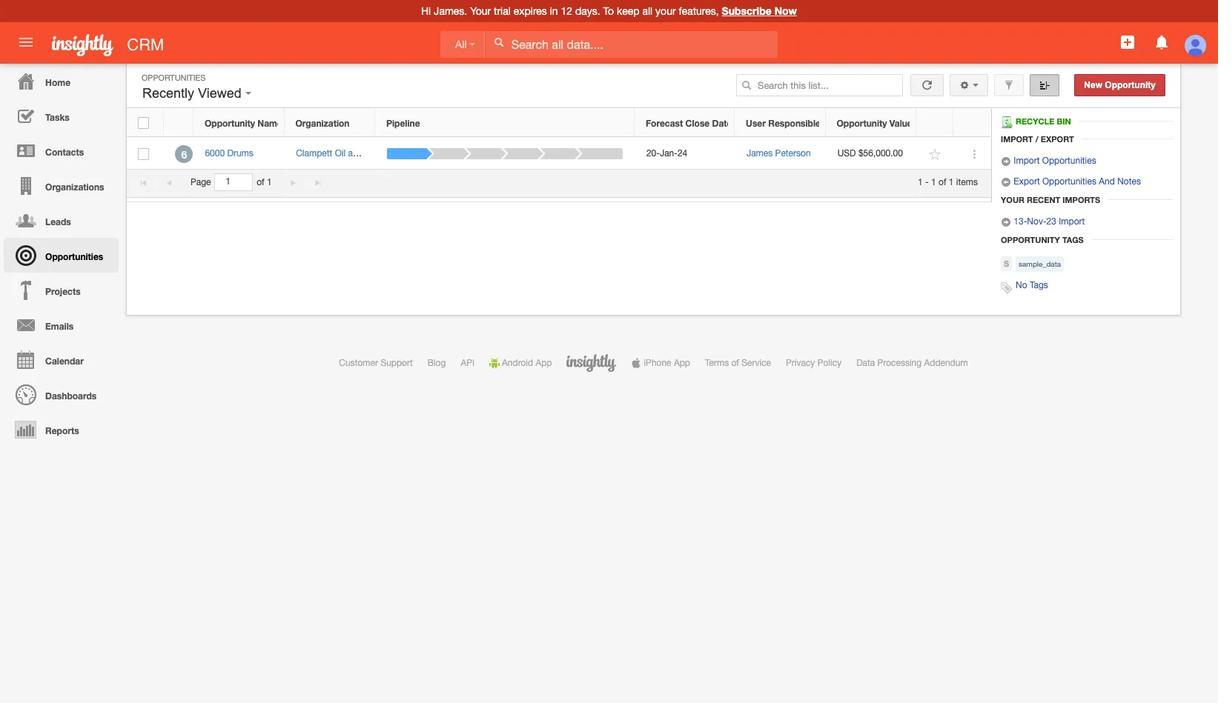 Task type: describe. For each thing, give the bounding box(es) containing it.
hi james. your trial expires in 12 days. to keep all your features, subscribe now
[[421, 4, 797, 17]]

in
[[550, 5, 558, 17]]

6000 drums
[[205, 148, 253, 159]]

oil
[[335, 148, 346, 159]]

dashboards
[[45, 391, 97, 402]]

customer support
[[339, 358, 413, 369]]

of 1
[[257, 177, 272, 188]]

data
[[857, 358, 875, 369]]

contacts link
[[4, 133, 119, 168]]

13-nov-23 import link
[[1001, 217, 1085, 228]]

1 column header from the left
[[916, 109, 954, 137]]

subscribe now link
[[722, 4, 797, 17]]

23
[[1047, 217, 1057, 227]]

user
[[746, 118, 766, 129]]

and
[[348, 148, 363, 159]]

1 left items
[[949, 177, 954, 188]]

0 horizontal spatial of
[[257, 177, 264, 188]]

blog link
[[428, 358, 446, 369]]

emails
[[45, 321, 74, 332]]

20-jan-24 cell
[[635, 139, 735, 170]]

customer
[[339, 358, 378, 369]]

imports
[[1063, 195, 1100, 205]]

terms of service
[[705, 358, 771, 369]]

your inside hi james. your trial expires in 12 days. to keep all your features, subscribe now
[[470, 5, 491, 17]]

forecast close date
[[646, 118, 732, 129]]

privacy policy
[[786, 358, 842, 369]]

customer support link
[[339, 358, 413, 369]]

processing
[[878, 358, 922, 369]]

items
[[956, 177, 978, 188]]

all
[[642, 5, 653, 17]]

organizations link
[[4, 168, 119, 203]]

opportunities up "recently"
[[142, 73, 206, 82]]

recycle bin link
[[1001, 116, 1079, 128]]

0 horizontal spatial export
[[1014, 177, 1040, 187]]

gas,
[[366, 148, 384, 159]]

navigation containing home
[[0, 64, 119, 447]]

no
[[1016, 280, 1027, 291]]

recycle bin
[[1016, 116, 1071, 126]]

clampett
[[296, 148, 332, 159]]

subscribe
[[722, 4, 772, 17]]

white image
[[494, 37, 504, 47]]

opportunities up imports
[[1043, 177, 1097, 187]]

privacy policy link
[[786, 358, 842, 369]]

recently viewed
[[142, 86, 245, 101]]

responsible
[[768, 118, 821, 129]]

data processing addendum
[[857, 358, 968, 369]]

opportunity for opportunity name
[[205, 118, 255, 129]]

sample_data
[[1019, 260, 1061, 269]]

6 row
[[127, 139, 991, 170]]

1 horizontal spatial of
[[731, 358, 739, 369]]

leads
[[45, 217, 71, 228]]

circle arrow left image
[[1001, 177, 1011, 188]]

13-
[[1014, 217, 1027, 227]]

reports
[[45, 426, 79, 437]]

peterson
[[775, 148, 811, 159]]

1 right -
[[931, 177, 936, 188]]

days.
[[575, 5, 600, 17]]

6000
[[205, 148, 225, 159]]

no tags link
[[1016, 280, 1048, 291]]

clampett oil and gas, singapore
[[296, 148, 427, 159]]

expires
[[514, 5, 547, 17]]

your recent imports
[[1001, 195, 1100, 205]]

app for android app
[[536, 358, 552, 369]]

usd $‎56,000.00
[[838, 148, 903, 159]]

james peterson link
[[747, 148, 811, 159]]

circle arrow right image
[[1001, 217, 1011, 228]]

show list view filters image
[[1004, 80, 1014, 90]]

all
[[455, 38, 467, 50]]

1 left -
[[918, 177, 923, 188]]

import / export
[[1001, 134, 1074, 144]]

export opportunities and notes
[[1011, 177, 1141, 187]]

privacy
[[786, 358, 815, 369]]

policy
[[818, 358, 842, 369]]

value
[[890, 118, 913, 129]]

data processing addendum link
[[857, 358, 968, 369]]

recently viewed button
[[139, 82, 255, 105]]

home link
[[4, 64, 119, 99]]

2 vertical spatial import
[[1059, 217, 1085, 227]]

leads link
[[4, 203, 119, 238]]

new opportunity link
[[1075, 74, 1166, 96]]

show sidebar image
[[1040, 80, 1050, 90]]

android app
[[502, 358, 552, 369]]

forecast
[[646, 118, 683, 129]]

organization
[[295, 118, 350, 129]]

s
[[1004, 259, 1009, 269]]

usd
[[838, 148, 856, 159]]

emails link
[[4, 308, 119, 343]]

james peterson
[[747, 148, 811, 159]]

search image
[[741, 80, 752, 90]]

Search all data.... text field
[[486, 31, 778, 58]]

tags
[[1030, 280, 1048, 291]]

blog
[[428, 358, 446, 369]]

drums
[[227, 148, 253, 159]]

opportunities up projects link
[[45, 251, 103, 262]]

singapore
[[386, 148, 427, 159]]

import for import opportunities
[[1014, 156, 1040, 166]]



Task type: vqa. For each thing, say whether or not it's contained in the screenshot.
United Kingdom cell for Bristol
no



Task type: locate. For each thing, give the bounding box(es) containing it.
column header
[[916, 109, 954, 137], [954, 109, 991, 137]]

projects link
[[4, 273, 119, 308]]

service
[[742, 358, 771, 369]]

usd $‎56,000.00 cell
[[826, 139, 917, 170]]

recently
[[142, 86, 194, 101]]

new opportunity
[[1084, 80, 1156, 90]]

1 field
[[215, 174, 252, 190]]

close
[[686, 118, 710, 129]]

iphone
[[644, 358, 671, 369]]

to
[[603, 5, 614, 17]]

notes
[[1118, 177, 1141, 187]]

13-nov-23 import
[[1011, 217, 1085, 227]]

james.
[[434, 5, 467, 17]]

2 column header from the left
[[954, 109, 991, 137]]

export
[[1041, 134, 1074, 144], [1014, 177, 1040, 187]]

trial
[[494, 5, 511, 17]]

support
[[381, 358, 413, 369]]

import left /
[[1001, 134, 1033, 144]]

and
[[1099, 177, 1115, 187]]

0 vertical spatial your
[[470, 5, 491, 17]]

20-
[[647, 148, 660, 159]]

1 horizontal spatial app
[[674, 358, 690, 369]]

opportunity up 6000 drums on the left of page
[[205, 118, 255, 129]]

your down circle arrow left icon
[[1001, 195, 1025, 205]]

opportunity for opportunity value
[[837, 118, 887, 129]]

1 vertical spatial export
[[1014, 177, 1040, 187]]

organizations
[[45, 182, 104, 193]]

calendar link
[[4, 343, 119, 377]]

refresh list image
[[920, 80, 934, 90]]

0 vertical spatial import
[[1001, 134, 1033, 144]]

viewed
[[198, 86, 242, 101]]

0 horizontal spatial your
[[470, 5, 491, 17]]

column header down cog image
[[954, 109, 991, 137]]

column header up the follow icon
[[916, 109, 954, 137]]

24
[[678, 148, 688, 159]]

tasks link
[[4, 99, 119, 133]]

all link
[[440, 31, 485, 58]]

app
[[536, 358, 552, 369], [674, 358, 690, 369]]

jan-
[[660, 148, 678, 159]]

tags
[[1062, 235, 1084, 245]]

1 vertical spatial import
[[1014, 156, 1040, 166]]

export opportunities and notes link
[[1001, 177, 1141, 188]]

addendum
[[924, 358, 968, 369]]

your left trial
[[470, 5, 491, 17]]

1 horizontal spatial your
[[1001, 195, 1025, 205]]

opportunities
[[142, 73, 206, 82], [1042, 156, 1096, 166], [1043, 177, 1097, 187], [45, 251, 103, 262]]

Search this list... text field
[[736, 74, 903, 96]]

iphone app link
[[631, 358, 690, 369]]

recycle
[[1016, 116, 1055, 126]]

recent
[[1027, 195, 1061, 205]]

export down bin
[[1041, 134, 1074, 144]]

opportunity
[[1105, 80, 1156, 90], [205, 118, 255, 129], [837, 118, 887, 129], [1001, 235, 1060, 245]]

1 right 1 "field"
[[267, 177, 272, 188]]

api link
[[461, 358, 475, 369]]

of right 1 "field"
[[257, 177, 264, 188]]

1 - 1 of 1 items
[[918, 177, 978, 188]]

row containing opportunity name
[[127, 109, 991, 137]]

calendar
[[45, 356, 84, 367]]

page
[[191, 177, 211, 188]]

0 vertical spatial export
[[1041, 134, 1074, 144]]

api
[[461, 358, 475, 369]]

app right android
[[536, 358, 552, 369]]

12
[[561, 5, 572, 17]]

crm
[[127, 36, 164, 54]]

1 horizontal spatial export
[[1041, 134, 1074, 144]]

new
[[1084, 80, 1103, 90]]

0 horizontal spatial app
[[536, 358, 552, 369]]

import opportunities
[[1011, 156, 1096, 166]]

projects
[[45, 286, 81, 297]]

of right -
[[939, 177, 947, 188]]

reports link
[[4, 412, 119, 447]]

notifications image
[[1153, 33, 1171, 51]]

None checkbox
[[138, 117, 149, 129], [138, 148, 149, 160], [138, 117, 149, 129], [138, 148, 149, 160]]

6 link
[[175, 145, 193, 163]]

navigation
[[0, 64, 119, 447]]

dashboards link
[[4, 377, 119, 412]]

opportunity down nov-
[[1001, 235, 1060, 245]]

/
[[1036, 134, 1039, 144]]

app for iphone app
[[674, 358, 690, 369]]

nov-
[[1027, 217, 1047, 227]]

features,
[[679, 5, 719, 17]]

import for import / export
[[1001, 134, 1033, 144]]

your
[[656, 5, 676, 17]]

row
[[127, 109, 991, 137]]

of right terms
[[731, 358, 739, 369]]

app right iphone on the bottom of the page
[[674, 358, 690, 369]]

opportunity name
[[205, 118, 282, 129]]

opportunities link
[[4, 238, 119, 273]]

terms
[[705, 358, 729, 369]]

import up tags
[[1059, 217, 1085, 227]]

name
[[258, 118, 282, 129]]

opportunity value
[[837, 118, 913, 129]]

opportunity up usd $‎56,000.00
[[837, 118, 887, 129]]

cog image
[[960, 80, 970, 90]]

follow image
[[929, 148, 943, 162]]

tasks
[[45, 112, 70, 123]]

keep
[[617, 5, 640, 17]]

export right circle arrow left icon
[[1014, 177, 1040, 187]]

import
[[1001, 134, 1033, 144], [1014, 156, 1040, 166], [1059, 217, 1085, 227]]

circle arrow right image
[[1001, 157, 1011, 167]]

sample_data link
[[1016, 257, 1064, 272]]

no tags
[[1016, 280, 1048, 291]]

1 vertical spatial your
[[1001, 195, 1025, 205]]

james
[[747, 148, 773, 159]]

import right circle arrow right image
[[1014, 156, 1040, 166]]

2 horizontal spatial of
[[939, 177, 947, 188]]

date
[[712, 118, 732, 129]]

android
[[502, 358, 533, 369]]

6
[[181, 148, 187, 161]]

terms of service link
[[705, 358, 771, 369]]

now
[[775, 4, 797, 17]]

opportunity right "new"
[[1105, 80, 1156, 90]]

opportunities up export opportunities and notes link
[[1042, 156, 1096, 166]]

of
[[257, 177, 264, 188], [939, 177, 947, 188], [731, 358, 739, 369]]

iphone app
[[644, 358, 690, 369]]

clampett oil and gas, singapore link
[[296, 148, 427, 159]]

opportunity for opportunity tags
[[1001, 235, 1060, 245]]

1 app from the left
[[536, 358, 552, 369]]

2 app from the left
[[674, 358, 690, 369]]

6000 drums link
[[205, 148, 261, 159]]



